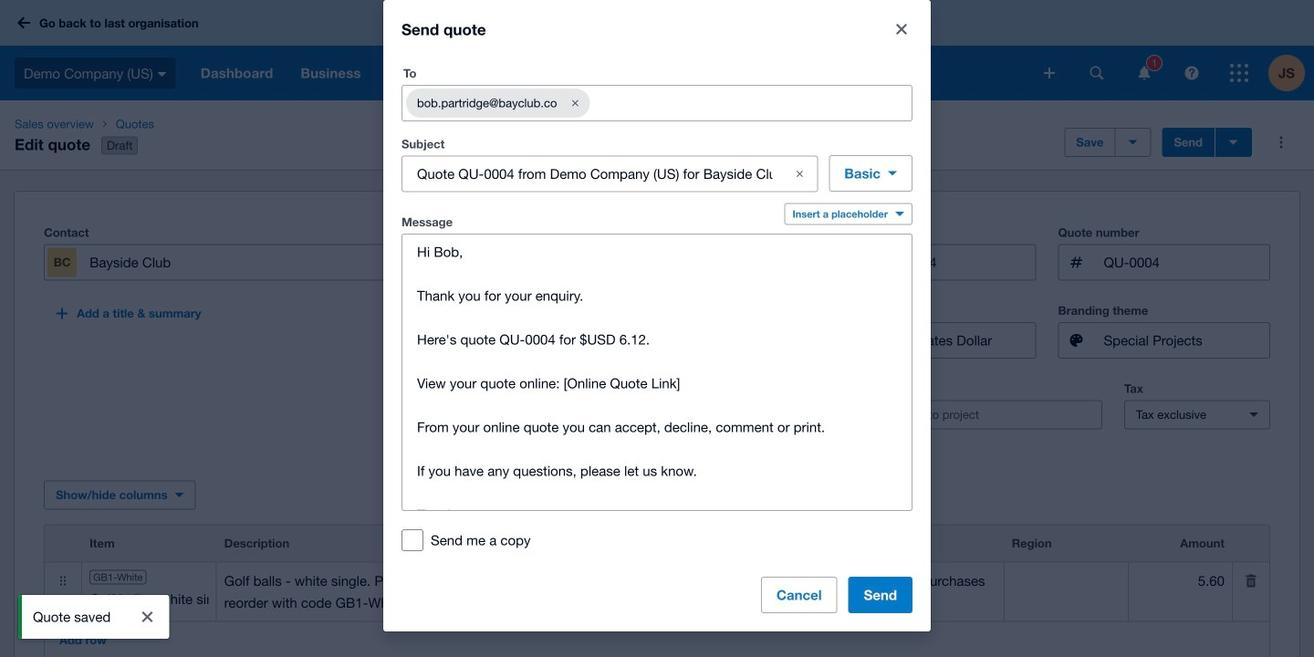 Task type: vqa. For each thing, say whether or not it's contained in the screenshot.
dialog
yes



Task type: describe. For each thing, give the bounding box(es) containing it.
line items element
[[44, 525, 1271, 657]]



Task type: locate. For each thing, give the bounding box(es) containing it.
dialog
[[383, 0, 931, 632]]

None text field
[[1102, 245, 1270, 280], [634, 323, 802, 358], [217, 563, 464, 621], [1102, 245, 1270, 280], [634, 323, 802, 358], [217, 563, 464, 621]]

alert
[[18, 595, 169, 639]]

svg image
[[17, 17, 30, 29], [1231, 64, 1249, 82], [1091, 66, 1104, 80], [1139, 66, 1151, 80], [1186, 66, 1199, 80], [1045, 68, 1055, 79]]

banner
[[0, 0, 1315, 100]]

clear subject image
[[782, 156, 818, 192]]

None text field
[[403, 235, 912, 510]]

None field
[[590, 86, 912, 121], [403, 157, 775, 191], [868, 245, 1036, 280], [1130, 563, 1233, 599], [590, 86, 912, 121], [403, 157, 775, 191], [868, 245, 1036, 280], [1130, 563, 1233, 599]]

svg image
[[158, 72, 167, 76]]



